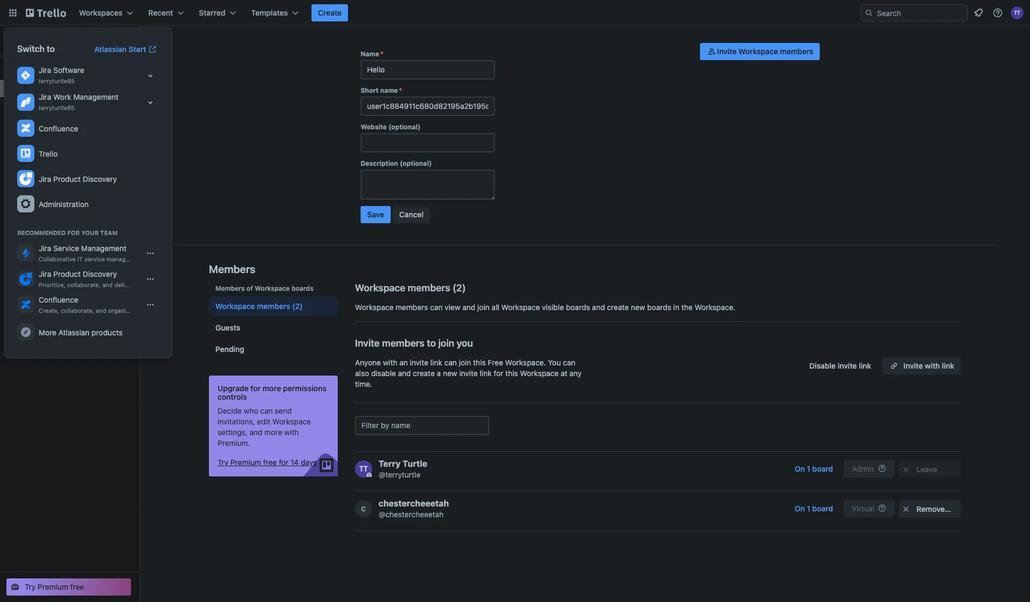 Task type: locate. For each thing, give the bounding box(es) containing it.
with inside the anyone with an invite link can join this free workspace. you can also disable and create a new invite link for this workspace at any time.
[[383, 358, 397, 367]]

0 horizontal spatial for
[[250, 384, 261, 393]]

2 horizontal spatial with
[[925, 362, 940, 371]]

product inside jira product discovery prioritize, collaborate, and deliver new ideas
[[53, 270, 81, 279]]

premium.
[[218, 439, 250, 448]]

discovery
[[83, 175, 117, 183], [83, 270, 117, 279]]

and inside upgrade for more permissions controls decide who can send invitations, edit workspace settings, and more with premium.
[[249, 428, 262, 437]]

2 on 1 board link from the top
[[788, 501, 839, 518]]

1 horizontal spatial new
[[443, 369, 457, 378]]

on 1 board for terry turtle
[[795, 465, 833, 474]]

invite right an
[[410, 358, 428, 367]]

more down edit
[[264, 428, 282, 437]]

1 vertical spatial sm image
[[901, 504, 911, 515]]

premium
[[230, 458, 261, 467], [38, 583, 68, 592]]

sm image inside remove… link
[[901, 504, 911, 515]]

your
[[6, 180, 23, 189], [81, 230, 99, 237]]

terryturtle85
[[39, 78, 75, 85], [39, 104, 75, 111]]

discovery inside jira product discovery prioritize, collaborate, and deliver new ideas
[[83, 270, 117, 279]]

on 1 board link left virtual
[[788, 501, 839, 518]]

2 vertical spatial for
[[279, 458, 289, 467]]

1 horizontal spatial *
[[399, 86, 402, 94]]

terryturtle85 down 'software'
[[39, 78, 75, 85]]

(optional) right description
[[400, 160, 432, 167]]

can inside upgrade for more permissions controls decide who can send invitations, edit workspace settings, and more with premium.
[[260, 407, 273, 416]]

(optional)
[[388, 123, 420, 131], [400, 160, 432, 167]]

0 horizontal spatial free
[[28, 42, 41, 50]]

0 vertical spatial 1
[[807, 465, 810, 474]]

workspace navigation collapse icon image
[[117, 33, 132, 48]]

0 vertical spatial new
[[135, 282, 146, 289]]

workspace members left (
[[355, 282, 450, 293]]

you
[[548, 358, 561, 367]]

free for try premium free
[[70, 583, 84, 592]]

disable invite link
[[809, 362, 871, 371]]

0 horizontal spatial workspace.
[[505, 358, 546, 367]]

jira service management collaborative it service management
[[39, 244, 143, 263]]

1 product from the top
[[53, 175, 81, 183]]

4 jira from the top
[[39, 244, 51, 253]]

1 vertical spatial board
[[812, 505, 833, 513]]

jira inside jira product discovery link
[[39, 175, 51, 183]]

discovery down calendar "link" on the left of the page
[[83, 175, 117, 183]]

14
[[291, 458, 299, 467]]

1 vertical spatial on 1 board link
[[788, 501, 839, 518]]

and down edit
[[249, 428, 262, 437]]

0 horizontal spatial to
[[47, 44, 55, 54]]

upgrade
[[218, 384, 249, 393]]

on 1 board left virtual
[[795, 505, 833, 513]]

for
[[494, 369, 503, 378], [250, 384, 261, 393], [279, 458, 289, 467]]

1 horizontal spatial with
[[383, 358, 397, 367]]

management inside jira work management terryturtle85
[[73, 93, 119, 102]]

1 vertical spatial workspace members
[[215, 302, 290, 311]]

product down calendar "link" on the left of the page
[[53, 175, 81, 183]]

sm image left leave
[[901, 465, 911, 475]]

jira work management terryturtle85
[[39, 93, 119, 111]]

product down collaborative
[[53, 270, 81, 279]]

2 jira from the top
[[39, 93, 51, 102]]

free
[[263, 458, 277, 467], [70, 583, 84, 592]]

1 horizontal spatial try
[[218, 458, 228, 467]]

(optional) right website
[[388, 123, 420, 131]]

terryturtle85 inside 'jira software terryturtle85'
[[39, 78, 75, 85]]

0 horizontal spatial invite
[[355, 337, 380, 349]]

1 vertical spatial to
[[427, 337, 436, 349]]

1 vertical spatial this
[[505, 369, 518, 378]]

new left the in
[[631, 303, 645, 312]]

1 horizontal spatial create
[[607, 303, 629, 312]]

invite right a on the bottom
[[459, 369, 478, 378]]

1 terryturtle85 from the top
[[39, 78, 75, 85]]

0 horizontal spatial try
[[25, 583, 36, 592]]

0 vertical spatial to
[[47, 44, 55, 54]]

leave link
[[899, 461, 961, 478]]

0 vertical spatial management
[[73, 93, 119, 102]]

2 vertical spatial new
[[443, 369, 457, 378]]

1 vertical spatial collaborate,
[[61, 307, 94, 314]]

0 vertical spatial free
[[263, 458, 277, 467]]

2 on from the top
[[795, 505, 805, 513]]

create inside the anyone with an invite link can join this free workspace. you can also disable and create a new invite link for this workspace at any time.
[[413, 369, 435, 378]]

hello
[[28, 31, 47, 40]]

workspace. left you
[[505, 358, 546, 367]]

1 on from the top
[[795, 465, 805, 474]]

switch to… image
[[8, 8, 18, 18]]

collaborate, up more atlassian products
[[61, 307, 94, 314]]

3 jira from the top
[[39, 175, 51, 183]]

with
[[383, 358, 397, 367], [925, 362, 940, 371], [284, 428, 299, 437]]

management
[[73, 93, 119, 102], [81, 244, 126, 253]]

terryturtle85 down the work
[[39, 104, 75, 111]]

more atlassian products link
[[13, 320, 163, 345]]

your up settings image
[[6, 180, 23, 189]]

1 horizontal spatial workspace members
[[355, 282, 450, 293]]

confluence options menu image
[[146, 301, 155, 309]]

1 vertical spatial premium
[[38, 583, 68, 592]]

create,
[[39, 307, 59, 314]]

days
[[301, 458, 317, 467]]

collaborate,
[[67, 282, 101, 289], [61, 307, 94, 314]]

invite right "disable"
[[838, 362, 857, 371]]

1 vertical spatial management
[[81, 244, 126, 253]]

product for jira product discovery prioritize, collaborate, and deliver new ideas
[[53, 270, 81, 279]]

name
[[380, 86, 398, 94]]

ideas
[[148, 282, 163, 289]]

expand image for jira software
[[144, 69, 157, 82]]

1 vertical spatial more
[[264, 428, 282, 437]]

free inside hello free
[[28, 42, 41, 50]]

1 vertical spatial (optional)
[[400, 160, 432, 167]]

atlassian left start
[[94, 45, 127, 54]]

on 1 board link for chestercheeetah
[[788, 501, 839, 518]]

0 vertical spatial on 1 board
[[795, 465, 833, 474]]

anyone with an invite link can join this free workspace. you can also disable and create a new invite link for this workspace at any time.
[[355, 358, 582, 389]]

invite workspace members button
[[700, 43, 820, 60]]

0 vertical spatial expand image
[[144, 69, 157, 82]]

join down you
[[459, 358, 471, 367]]

1 horizontal spatial your
[[81, 230, 99, 237]]

workspace. right the
[[695, 303, 735, 312]]

workspace members down of
[[215, 302, 290, 311]]

jira down recommended
[[39, 244, 51, 253]]

management up service at the left top of the page
[[81, 244, 126, 253]]

workspaces button
[[73, 4, 140, 21]]

0 vertical spatial try
[[218, 458, 228, 467]]

service
[[85, 256, 105, 263]]

a
[[437, 369, 441, 378]]

on for chestercheeetah
[[795, 505, 805, 513]]

new left ideas
[[135, 282, 146, 289]]

0 horizontal spatial this
[[473, 358, 486, 367]]

0 vertical spatial more
[[263, 384, 281, 393]]

members left of
[[215, 285, 245, 292]]

and left organize
[[96, 307, 106, 314]]

board left virtual
[[812, 505, 833, 513]]

confluence up create,
[[39, 296, 78, 305]]

link
[[430, 358, 442, 367], [859, 362, 871, 371], [942, 362, 954, 371], [480, 369, 492, 378]]

1 vertical spatial on 1 board
[[795, 505, 833, 513]]

)
[[462, 282, 466, 293]]

boards up jams
[[25, 180, 50, 189]]

0 horizontal spatial with
[[284, 428, 299, 437]]

1 vertical spatial for
[[250, 384, 261, 393]]

try inside try premium free button
[[25, 583, 36, 592]]

jira inside jira service management collaborative it service management
[[39, 244, 51, 253]]

0 vertical spatial invite
[[717, 47, 737, 56]]

invite inside "button"
[[717, 47, 737, 56]]

service
[[53, 244, 79, 253]]

on 1 board left admin
[[795, 465, 833, 474]]

0 notifications image
[[972, 6, 985, 19]]

1 vertical spatial terryturtle85
[[39, 104, 75, 111]]

jira up prioritize,
[[39, 270, 51, 279]]

and left deliver
[[102, 282, 113, 289]]

0 vertical spatial collaborate,
[[67, 282, 101, 289]]

try premium free for 14 days button
[[218, 458, 317, 468]]

decide
[[218, 407, 242, 416]]

also
[[355, 369, 369, 378]]

1 vertical spatial 1
[[807, 505, 810, 513]]

invite with link button
[[882, 358, 961, 375]]

try inside try premium free for 14 days button
[[218, 458, 228, 467]]

invite members to join you
[[355, 337, 473, 349]]

pending
[[215, 345, 244, 354]]

jira inside jira work management terryturtle85
[[39, 93, 51, 102]]

jims
[[59, 198, 75, 207]]

more
[[39, 328, 56, 337]]

boards left the in
[[647, 303, 671, 312]]

workspaces
[[79, 8, 122, 17]]

prioritize,
[[39, 282, 66, 289]]

board for chestercheeetah
[[812, 505, 833, 513]]

workspace members
[[355, 282, 450, 293], [215, 302, 290, 311]]

1 horizontal spatial for
[[279, 458, 289, 467]]

to left you
[[427, 337, 436, 349]]

trello
[[39, 149, 58, 158]]

*
[[380, 50, 383, 57], [399, 86, 402, 94]]

2 vertical spatial invite
[[903, 362, 923, 371]]

atlassian
[[94, 45, 127, 54], [58, 328, 90, 337]]

organizationdetailform element
[[361, 49, 495, 228]]

1 on 1 board link from the top
[[788, 461, 839, 478]]

with for anyone
[[383, 358, 397, 367]]

chestercheeetah @chestercheeetah
[[379, 499, 449, 519]]

to right hello free
[[47, 44, 55, 54]]

of
[[247, 285, 253, 292]]

0 vertical spatial board
[[812, 465, 833, 474]]

this member is an admin of this workspace. image
[[367, 473, 372, 478]]

can left view
[[430, 303, 443, 312]]

with inside upgrade for more permissions controls decide who can send invitations, edit workspace settings, and more with premium.
[[284, 428, 299, 437]]

sm image left remove…
[[901, 504, 911, 515]]

on 1 board
[[795, 465, 833, 474], [795, 505, 833, 513]]

1 horizontal spatial to
[[427, 337, 436, 349]]

0 vertical spatial sm image
[[901, 465, 911, 475]]

0 vertical spatial workspace members
[[355, 282, 450, 293]]

0 vertical spatial on
[[795, 465, 805, 474]]

guests
[[215, 324, 240, 332]]

0 vertical spatial terryturtle85
[[39, 78, 75, 85]]

1 vertical spatial try
[[25, 583, 36, 592]]

starred button
[[192, 4, 243, 21]]

boards right visible
[[566, 303, 590, 312]]

invite for invite members to join you
[[355, 337, 380, 349]]

( 2 )
[[453, 282, 466, 293]]

0 vertical spatial your
[[6, 180, 23, 189]]

jira
[[39, 66, 51, 75], [39, 93, 51, 102], [39, 175, 51, 183], [39, 244, 51, 253], [39, 270, 51, 279]]

for inside the anyone with an invite link can join this free workspace. you can also disable and create a new invite link for this workspace at any time.
[[494, 369, 503, 378]]

0 vertical spatial for
[[494, 369, 503, 378]]

discovery down service at the left top of the page
[[83, 270, 117, 279]]

1 vertical spatial join
[[438, 337, 454, 349]]

members
[[780, 47, 813, 56], [408, 282, 450, 293], [257, 302, 290, 311], [396, 303, 428, 312], [382, 337, 425, 349]]

visible
[[542, 303, 564, 312]]

this
[[473, 358, 486, 367], [505, 369, 518, 378]]

2 horizontal spatial invite
[[838, 362, 857, 371]]

try for try premium free for 14 days
[[218, 458, 228, 467]]

0 horizontal spatial free
[[70, 583, 84, 592]]

join left you
[[438, 337, 454, 349]]

cancel
[[399, 210, 424, 219]]

and
[[44, 198, 57, 207], [102, 282, 113, 289], [462, 303, 475, 312], [592, 303, 605, 312], [96, 307, 106, 314], [398, 369, 411, 378], [249, 428, 262, 437]]

virtual
[[852, 505, 874, 513]]

0 vertical spatial workspace.
[[695, 303, 735, 312]]

your right for
[[81, 230, 99, 237]]

your
[[134, 307, 146, 314]]

jira for jira software terryturtle85
[[39, 66, 51, 75]]

1 sm image from the top
[[901, 465, 911, 475]]

invite inside button
[[903, 362, 923, 371]]

sm image inside leave link
[[901, 465, 911, 475]]

1 discovery from the top
[[83, 175, 117, 183]]

on 1 board link left admin
[[788, 461, 839, 478]]

management up confluence link
[[73, 93, 119, 102]]

1 on 1 board from the top
[[795, 465, 833, 474]]

1 jira from the top
[[39, 66, 51, 75]]

@terryturtle
[[379, 471, 420, 480]]

try for try premium free
[[25, 583, 36, 592]]

1 vertical spatial invite
[[355, 337, 380, 349]]

1 for terry turtle
[[807, 465, 810, 474]]

members up of
[[209, 263, 255, 275]]

1 horizontal spatial free
[[263, 458, 277, 467]]

1 vertical spatial members
[[209, 263, 255, 275]]

and down an
[[398, 369, 411, 378]]

collaborate, inside confluence create, collaborate, and organize your work
[[61, 307, 94, 314]]

2 sm image from the top
[[901, 504, 911, 515]]

join
[[477, 303, 490, 312], [438, 337, 454, 349], [459, 358, 471, 367]]

join left all
[[477, 303, 490, 312]]

1
[[807, 465, 810, 474], [807, 505, 810, 513]]

jams and jims
[[24, 198, 75, 207]]

on
[[795, 465, 805, 474], [795, 505, 805, 513]]

0 horizontal spatial premium
[[38, 583, 68, 592]]

any
[[569, 369, 582, 378]]

2 discovery from the top
[[83, 270, 117, 279]]

1 vertical spatial discovery
[[83, 270, 117, 279]]

invite for invite with link
[[903, 362, 923, 371]]

1 vertical spatial on
[[795, 505, 805, 513]]

settings image
[[19, 198, 32, 211]]

2 on 1 board from the top
[[795, 505, 833, 513]]

jira down switch to
[[39, 66, 51, 75]]

0 horizontal spatial workspace members
[[215, 302, 290, 311]]

members of workspace boards
[[215, 285, 314, 292]]

None text field
[[361, 60, 495, 79], [361, 97, 495, 116], [361, 170, 495, 200], [361, 60, 495, 79], [361, 97, 495, 116], [361, 170, 495, 200]]

2 product from the top
[[53, 270, 81, 279]]

recent button
[[142, 4, 190, 21]]

2 expand image from the top
[[144, 96, 157, 109]]

0 horizontal spatial your
[[6, 180, 23, 189]]

back to home image
[[26, 4, 66, 21]]

1 1 from the top
[[807, 465, 810, 474]]

board
[[812, 465, 833, 474], [812, 505, 833, 513]]

your boards with 1 items element
[[6, 178, 108, 191]]

switch to
[[17, 44, 55, 54]]

1 vertical spatial new
[[631, 303, 645, 312]]

sm image
[[901, 465, 911, 475], [901, 504, 911, 515]]

with for invite
[[925, 362, 940, 371]]

members down boards at the top left
[[24, 84, 56, 93]]

jira software terryturtle85
[[39, 66, 84, 85]]

collaborative
[[39, 256, 76, 263]]

1 horizontal spatial free
[[488, 358, 503, 367]]

save button
[[361, 206, 391, 223]]

1 horizontal spatial join
[[459, 358, 471, 367]]

more up send
[[263, 384, 281, 393]]

free for try premium free for 14 days
[[263, 458, 277, 467]]

1 vertical spatial confluence
[[39, 296, 78, 305]]

expand image
[[144, 69, 157, 82], [144, 96, 157, 109]]

2 1 from the top
[[807, 505, 810, 513]]

1 vertical spatial product
[[53, 270, 81, 279]]

terry turtle @terryturtle
[[379, 459, 427, 480]]

jira left the work
[[39, 93, 51, 102]]

collaborate, up confluence create, collaborate, and organize your work
[[67, 282, 101, 289]]

0 vertical spatial members
[[24, 84, 56, 93]]

2 vertical spatial join
[[459, 358, 471, 367]]

sm image for chestercheeetah
[[901, 504, 911, 515]]

@chestercheeetah
[[379, 510, 444, 519]]

confluence up table link
[[39, 124, 78, 133]]

5 jira from the top
[[39, 270, 51, 279]]

1 confluence from the top
[[39, 124, 78, 133]]

(2)
[[292, 302, 303, 311]]

None text field
[[361, 133, 495, 153]]

2 confluence from the top
[[39, 296, 78, 305]]

atlassian right more
[[58, 328, 90, 337]]

(optional) for description (optional)
[[400, 160, 432, 167]]

can
[[430, 303, 443, 312], [444, 358, 457, 367], [563, 358, 575, 367], [260, 407, 273, 416]]

0 vertical spatial product
[[53, 175, 81, 183]]

0 vertical spatial confluence
[[39, 124, 78, 133]]

can up at
[[563, 358, 575, 367]]

jira inside 'jira software terryturtle85'
[[39, 66, 51, 75]]

1 vertical spatial atlassian
[[58, 328, 90, 337]]

remove… link
[[899, 501, 961, 518]]

sm image
[[706, 46, 717, 57]]

new right a on the bottom
[[443, 369, 457, 378]]

1 horizontal spatial atlassian
[[94, 45, 127, 54]]

on for terry turtle
[[795, 465, 805, 474]]

confluence inside confluence create, collaborate, and organize your work
[[39, 296, 78, 305]]

board left admin
[[812, 465, 833, 474]]

1 horizontal spatial premium
[[230, 458, 261, 467]]

0 horizontal spatial invite
[[410, 358, 428, 367]]

2 terryturtle85 from the top
[[39, 104, 75, 111]]

try premium free
[[25, 583, 84, 592]]

jira down calendar
[[39, 175, 51, 183]]

1 vertical spatial create
[[413, 369, 435, 378]]

discovery for jira product discovery
[[83, 175, 117, 183]]

management inside jira service management collaborative it service management
[[81, 244, 126, 253]]

1 horizontal spatial invite
[[717, 47, 737, 56]]

1 vertical spatial expand image
[[144, 96, 157, 109]]

with inside button
[[925, 362, 940, 371]]

0 vertical spatial (optional)
[[388, 123, 420, 131]]

1 vertical spatial workspace.
[[505, 358, 546, 367]]

workspace inside upgrade for more permissions controls decide who can send invitations, edit workspace settings, and more with premium.
[[272, 418, 311, 426]]

can up edit
[[260, 407, 273, 416]]

and inside jira product discovery prioritize, collaborate, and deliver new ideas
[[102, 282, 113, 289]]

2 board from the top
[[812, 505, 833, 513]]

0 vertical spatial join
[[477, 303, 490, 312]]

guests link
[[209, 318, 338, 338]]

0 horizontal spatial create
[[413, 369, 435, 378]]

search image
[[865, 9, 873, 17]]

disable
[[809, 362, 836, 371]]

0 horizontal spatial *
[[380, 50, 383, 57]]

2 horizontal spatial for
[[494, 369, 503, 378]]

invitations,
[[218, 418, 255, 426]]

jira inside jira product discovery prioritize, collaborate, and deliver new ideas
[[39, 270, 51, 279]]

1 expand image from the top
[[144, 69, 157, 82]]

1 board from the top
[[812, 465, 833, 474]]

0 vertical spatial premium
[[230, 458, 261, 467]]

on 1 board for chestercheeetah
[[795, 505, 833, 513]]



Task type: describe. For each thing, give the bounding box(es) containing it.
product for jira product discovery
[[53, 175, 81, 183]]

products
[[92, 328, 123, 337]]

virtual button
[[844, 501, 895, 518]]

1 vertical spatial your
[[81, 230, 99, 237]]

invite with link
[[903, 362, 954, 371]]

confluence create, collaborate, and organize your work
[[39, 296, 162, 314]]

work
[[53, 93, 71, 102]]

invite inside button
[[838, 362, 857, 371]]

workspace. inside the anyone with an invite link can join this free workspace. you can also disable and create a new invite link for this workspace at any time.
[[505, 358, 546, 367]]

atlassian start
[[94, 45, 146, 54]]

terryturtle85 inside jira work management terryturtle85
[[39, 104, 75, 111]]

(
[[453, 282, 456, 293]]

collaborate, inside jira product discovery prioritize, collaborate, and deliver new ideas
[[67, 282, 101, 289]]

team
[[100, 230, 118, 237]]

discovery for jira product discovery prioritize, collaborate, and deliver new ideas
[[83, 270, 117, 279]]

Search field
[[873, 5, 967, 21]]

your inside your boards with 1 items "element"
[[6, 180, 23, 189]]

switch
[[17, 44, 45, 54]]

and inside confluence create, collaborate, and organize your work
[[96, 307, 106, 314]]

views
[[48, 123, 69, 132]]

pending link
[[209, 340, 338, 359]]

(optional) for website (optional)
[[388, 123, 420, 131]]

you
[[457, 337, 473, 349]]

software
[[53, 66, 84, 75]]

atlassian start link
[[88, 41, 163, 58]]

create
[[318, 8, 342, 17]]

workspace inside the anyone with an invite link can join this free workspace. you can also disable and create a new invite link for this workspace at any time.
[[520, 369, 559, 378]]

hello link
[[28, 31, 47, 40]]

members inside invite workspace members "button"
[[780, 47, 813, 56]]

0 vertical spatial atlassian
[[94, 45, 127, 54]]

terry turtle (terryturtle) image
[[1011, 6, 1024, 19]]

send
[[275, 407, 292, 416]]

workspace inside "button"
[[738, 47, 778, 56]]

remove…
[[917, 505, 951, 514]]

website (optional)
[[361, 123, 420, 131]]

boards inside "element"
[[25, 180, 50, 189]]

1 horizontal spatial this
[[505, 369, 518, 378]]

c
[[361, 505, 366, 513]]

invite for invite workspace members
[[717, 47, 737, 56]]

jira product discovery options menu image
[[146, 275, 155, 284]]

h link
[[6, 32, 24, 49]]

can down you
[[444, 358, 457, 367]]

management for jira service management
[[81, 244, 126, 253]]

board for terry turtle
[[812, 465, 833, 474]]

1 horizontal spatial workspace.
[[695, 303, 735, 312]]

jira for jira product discovery
[[39, 175, 51, 183]]

management for jira work management
[[73, 93, 119, 102]]

and right visible
[[592, 303, 605, 312]]

table link
[[24, 140, 133, 151]]

recent
[[148, 8, 173, 17]]

jams and jims link
[[24, 197, 120, 208]]

sm image for terry turtle
[[901, 465, 911, 475]]

recommended for your team
[[17, 230, 118, 237]]

deliver
[[114, 282, 133, 289]]

0 horizontal spatial join
[[438, 337, 454, 349]]

for
[[67, 230, 80, 237]]

confluence for confluence
[[39, 124, 78, 133]]

save
[[367, 210, 384, 219]]

new inside the anyone with an invite link can join this free workspace. you can also disable and create a new invite link for this workspace at any time.
[[443, 369, 457, 378]]

free inside the anyone with an invite link can join this free workspace. you can also disable and create a new invite link for this workspace at any time.
[[488, 358, 503, 367]]

admin button
[[844, 461, 895, 478]]

on 1 board link for terry turtle
[[788, 461, 839, 478]]

new inside jira product discovery prioritize, collaborate, and deliver new ideas
[[135, 282, 146, 289]]

jira for jira product discovery prioritize, collaborate, and deliver new ideas
[[39, 270, 51, 279]]

jira product discovery link
[[13, 166, 163, 192]]

name
[[361, 50, 379, 57]]

and inside the anyone with an invite link can join this free workspace. you can also disable and create a new invite link for this workspace at any time.
[[398, 369, 411, 378]]

0 horizontal spatial atlassian
[[58, 328, 90, 337]]

table
[[24, 141, 42, 150]]

1 for chestercheeetah
[[807, 505, 810, 513]]

2 vertical spatial members
[[215, 285, 245, 292]]

recommended
[[17, 230, 66, 237]]

permissions
[[283, 384, 327, 393]]

h
[[11, 34, 19, 47]]

confluence link
[[13, 116, 163, 141]]

join inside the anyone with an invite link can join this free workspace. you can also disable and create a new invite link for this workspace at any time.
[[459, 358, 471, 367]]

2 horizontal spatial new
[[631, 303, 645, 312]]

administration link
[[13, 192, 163, 217]]

premium for try premium free for 14 days
[[230, 458, 261, 467]]

management
[[107, 256, 143, 263]]

jira for jira service management collaborative it service management
[[39, 244, 51, 253]]

your boards
[[6, 180, 50, 189]]

cancel button
[[393, 206, 430, 223]]

members link
[[0, 80, 140, 97]]

premium for try premium free
[[38, 583, 68, 592]]

expand image for jira work management
[[144, 96, 157, 109]]

disable invite link button
[[803, 358, 878, 375]]

description
[[361, 160, 398, 167]]

Filter by name text field
[[355, 416, 489, 436]]

0 vertical spatial this
[[473, 358, 486, 367]]

and left the jims
[[44, 198, 57, 207]]

workspace members can view and join all workspace visible boards and create new boards in the workspace.
[[355, 303, 735, 312]]

settings,
[[218, 428, 247, 437]]

short name *
[[361, 86, 402, 94]]

0 vertical spatial create
[[607, 303, 629, 312]]

and right view
[[462, 303, 475, 312]]

primary element
[[0, 0, 1030, 26]]

description (optional)
[[361, 160, 432, 167]]

start
[[129, 45, 146, 54]]

jira service management options menu image
[[146, 249, 155, 258]]

short
[[361, 86, 379, 94]]

jira for jira work management terryturtle85
[[39, 93, 51, 102]]

jams
[[24, 198, 42, 207]]

at
[[561, 369, 567, 378]]

it
[[77, 256, 83, 263]]

turtle
[[403, 459, 427, 469]]

create button
[[311, 4, 348, 21]]

1 horizontal spatial invite
[[459, 369, 478, 378]]

boards
[[24, 67, 48, 76]]

website
[[361, 123, 387, 131]]

who
[[244, 407, 258, 416]]

upgrade for more permissions controls decide who can send invitations, edit workspace settings, and more with premium.
[[218, 384, 327, 448]]

confluence for confluence create, collaborate, and organize your work
[[39, 296, 78, 305]]

edit
[[257, 418, 270, 426]]

work
[[148, 307, 162, 314]]

disable
[[371, 369, 396, 378]]

boards up (2)
[[292, 285, 314, 292]]

open information menu image
[[992, 8, 1003, 18]]

try premium free for 14 days
[[218, 458, 317, 467]]

for inside button
[[279, 458, 289, 467]]

jira product discovery prioritize, collaborate, and deliver new ideas
[[39, 270, 163, 289]]

leave
[[917, 465, 937, 474]]

templates button
[[245, 4, 305, 21]]

boards link
[[0, 63, 140, 80]]

organize
[[108, 307, 132, 314]]

jira product discovery
[[39, 175, 117, 183]]

for inside upgrade for more permissions controls decide who can send invitations, edit workspace settings, and more with premium.
[[250, 384, 261, 393]]



Task type: vqa. For each thing, say whether or not it's contained in the screenshot.
top filter cards
no



